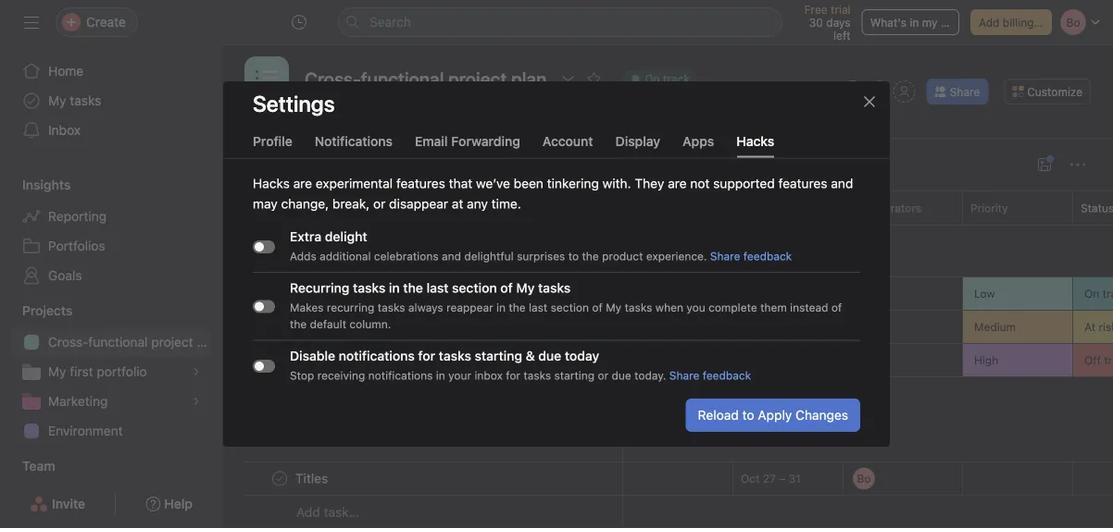 Task type: vqa. For each thing, say whether or not it's contained in the screenshot.
the "feedback" inside the Disable notifications for tasks starting & due today Stop receiving notifications in your inbox for tasks starting or due today. Share feedback
yes



Task type: locate. For each thing, give the bounding box(es) containing it.
priority field for share timeline with teammates cell
[[962, 344, 1074, 378]]

1 horizontal spatial last
[[529, 301, 548, 314]]

last up &
[[529, 301, 548, 314]]

– left 31
[[779, 473, 786, 486]]

are
[[293, 176, 312, 191], [668, 176, 687, 191]]

1 vertical spatial section
[[551, 301, 589, 314]]

2 completed image from the top
[[269, 316, 291, 339]]

add for add billing info
[[979, 16, 1000, 29]]

add down "profile" button
[[268, 158, 289, 171]]

what's
[[870, 16, 907, 29]]

0 horizontal spatial features
[[396, 176, 445, 191]]

section up reappear
[[452, 281, 497, 296]]

completed image left titles text field
[[269, 468, 291, 490]]

been
[[514, 176, 544, 191]]

1 vertical spatial share feedback link
[[669, 370, 751, 383]]

row containing oct 27
[[222, 461, 1113, 498]]

switch left stop
[[253, 360, 275, 373]]

starting down today at the right
[[554, 370, 595, 383]]

and up collaborators
[[831, 176, 853, 191]]

billing
[[1003, 16, 1034, 29]]

1 collapse task list for this section image from the top
[[250, 246, 265, 261]]

in inside disable notifications for tasks starting & due today stop receiving notifications in your inbox for tasks starting or due today. share feedback
[[436, 370, 445, 383]]

completed checkbox down makes
[[269, 316, 291, 339]]

to left apply
[[742, 408, 754, 423]]

completed image down to
[[269, 283, 291, 305]]

2 collapse task list for this section image from the top
[[250, 432, 265, 446]]

0 vertical spatial add
[[979, 16, 1000, 29]]

task name
[[248, 202, 304, 215]]

my down surprises
[[516, 281, 535, 296]]

break,
[[332, 196, 370, 212]]

1 vertical spatial collapse task list for this section image
[[250, 432, 265, 446]]

1 completed image from the top
[[269, 283, 291, 305]]

– for 27
[[780, 321, 786, 334]]

2 are from the left
[[668, 176, 687, 191]]

0 horizontal spatial 27
[[763, 473, 776, 486]]

0 vertical spatial starting
[[475, 349, 522, 364]]

0 vertical spatial completed checkbox
[[269, 350, 291, 372]]

1 vertical spatial starting
[[554, 370, 595, 383]]

0 vertical spatial share feedback link
[[710, 250, 792, 263]]

reload to apply changes button
[[686, 399, 860, 433]]

0 vertical spatial or
[[373, 196, 386, 212]]

tinkering
[[547, 176, 599, 191]]

the down makes
[[290, 318, 307, 331]]

search list box
[[338, 7, 783, 37]]

– right the '25'
[[780, 321, 786, 334]]

completed image for titles text field
[[269, 468, 291, 490]]

– inside header done "tree grid"
[[779, 473, 786, 486]]

1 completed checkbox from the top
[[269, 283, 291, 305]]

1 horizontal spatial features
[[779, 176, 828, 191]]

1 horizontal spatial or
[[598, 370, 609, 383]]

inbox
[[475, 370, 503, 383]]

&
[[526, 349, 535, 364]]

trial?
[[941, 16, 967, 29]]

1 – from the top
[[780, 321, 786, 334]]

hacks inside hacks are experimental features that we've been tinkering with. they are not supported features and may change, break, or disappear at any time.
[[253, 176, 290, 191]]

None text field
[[300, 62, 551, 95]]

1 vertical spatial completed checkbox
[[269, 468, 291, 490]]

0 vertical spatial notifications
[[339, 349, 415, 364]]

row containing bo
[[222, 309, 1113, 346]]

my inside global element
[[48, 93, 66, 108]]

1 vertical spatial for
[[506, 370, 521, 383]]

0 horizontal spatial due
[[538, 349, 562, 364]]

close image
[[862, 94, 877, 109]]

in inside button
[[910, 16, 919, 29]]

in right reappear
[[496, 301, 506, 314]]

tasks down home
[[70, 93, 101, 108]]

1 vertical spatial oct
[[741, 473, 760, 486]]

0 vertical spatial completed image
[[269, 283, 291, 305]]

share feedback link for surprises
[[710, 250, 792, 263]]

add inside button
[[268, 158, 289, 171]]

2 oct from the top
[[741, 473, 760, 486]]

schedule kickoff meeting cell
[[222, 310, 623, 345]]

1 completed checkbox from the top
[[269, 350, 291, 372]]

1 vertical spatial feedback
[[703, 370, 751, 383]]

switch for recurring tasks in the last section of my tasks
[[253, 300, 275, 313]]

header to do tree grid
[[222, 276, 1113, 411]]

are down the "task"
[[293, 176, 312, 191]]

what's in my trial?
[[870, 16, 967, 29]]

collapse task list for this section image left to
[[250, 246, 265, 261]]

feedback
[[744, 250, 792, 263], [703, 370, 751, 383]]

notifications down schedule kickoff meeting text field
[[339, 349, 415, 364]]

completed checkbox down makes
[[269, 350, 291, 372]]

recurring
[[290, 281, 350, 296]]

27 inside header to do tree grid
[[789, 321, 802, 334]]

my up inbox
[[48, 93, 66, 108]]

1 vertical spatial share
[[710, 250, 740, 263]]

features right supported
[[779, 176, 828, 191]]

share right the "today."
[[669, 370, 700, 383]]

task
[[248, 202, 272, 215]]

2 vertical spatial switch
[[253, 360, 275, 373]]

hacks for hacks are experimental features that we've been tinkering with. they are not supported features and may change, break, or disappear at any time.
[[253, 176, 290, 191]]

completed checkbox inside titles cell
[[269, 468, 291, 490]]

0 vertical spatial oct
[[741, 321, 760, 334]]

my tasks link
[[11, 86, 211, 116]]

completed image inside schedule kickoff meeting cell
[[269, 316, 291, 339]]

completed image inside share timeline with teammates cell
[[269, 350, 291, 372]]

the
[[582, 250, 599, 263], [403, 281, 423, 296], [509, 301, 526, 314], [290, 318, 307, 331]]

1 horizontal spatial share
[[710, 250, 740, 263]]

0 horizontal spatial are
[[293, 176, 312, 191]]

hacks up supported
[[737, 133, 775, 149]]

2 horizontal spatial of
[[832, 301, 842, 314]]

when
[[656, 301, 684, 314]]

of
[[500, 281, 513, 296], [592, 301, 603, 314], [832, 301, 842, 314]]

oct inside header to do tree grid
[[741, 321, 760, 334]]

completed checkbox inside share timeline with teammates cell
[[269, 350, 291, 372]]

add for add task
[[268, 158, 289, 171]]

surprises
[[517, 250, 565, 263]]

0 horizontal spatial last
[[427, 281, 449, 296]]

product
[[602, 250, 643, 263]]

1 vertical spatial due
[[612, 370, 631, 383]]

section up today at the right
[[551, 301, 589, 314]]

oct left 31
[[741, 473, 760, 486]]

completed image
[[269, 350, 291, 372], [269, 468, 291, 490]]

oct for oct 27 – 31
[[741, 473, 760, 486]]

priority field for draft project brief cell
[[962, 277, 1074, 311]]

add task…
[[296, 505, 359, 521]]

0 horizontal spatial of
[[500, 281, 513, 296]]

2 completed checkbox from the top
[[269, 316, 291, 339]]

completed image for share timeline with teammates text box
[[269, 350, 291, 372]]

1 vertical spatial hacks
[[253, 176, 290, 191]]

oct
[[741, 321, 760, 334], [741, 473, 760, 486]]

tasks down surprises
[[538, 281, 571, 296]]

0 horizontal spatial for
[[418, 349, 435, 364]]

1 vertical spatial add
[[268, 158, 289, 171]]

1 vertical spatial to
[[742, 408, 754, 423]]

1 horizontal spatial to
[[742, 408, 754, 423]]

you
[[687, 301, 706, 314]]

share feedback link up reload
[[669, 370, 751, 383]]

1 horizontal spatial 27
[[789, 321, 802, 334]]

extra
[[290, 229, 322, 245]]

add left task…
[[296, 505, 320, 521]]

completed checkbox for share timeline with teammates text box
[[269, 350, 291, 372]]

last
[[427, 281, 449, 296], [529, 301, 548, 314]]

section
[[452, 281, 497, 296], [551, 301, 589, 314]]

0 vertical spatial completed image
[[269, 350, 291, 372]]

2 completed checkbox from the top
[[269, 468, 291, 490]]

1 horizontal spatial and
[[831, 176, 853, 191]]

apps button
[[683, 133, 714, 158]]

the left product
[[582, 250, 599, 263]]

or right break,
[[373, 196, 386, 212]]

share right "experience."
[[710, 250, 740, 263]]

features
[[396, 176, 445, 191], [779, 176, 828, 191]]

with.
[[603, 176, 631, 191]]

completed image for schedule kickoff meeting text field
[[269, 316, 291, 339]]

disable
[[290, 349, 335, 364]]

to do
[[274, 245, 312, 263]]

1 oct from the top
[[741, 321, 760, 334]]

to right surprises
[[568, 250, 579, 263]]

oct left the '25'
[[741, 321, 760, 334]]

not
[[690, 176, 710, 191]]

notifications down schedule kickoff meeting cell
[[368, 370, 433, 383]]

0 vertical spatial switch
[[253, 241, 275, 254]]

feedback up reload
[[703, 370, 751, 383]]

0 vertical spatial collapse task list for this section image
[[250, 246, 265, 261]]

tasks up column.
[[378, 301, 405, 314]]

due left the "today."
[[612, 370, 631, 383]]

collapse task list for this section image
[[250, 246, 265, 261], [250, 432, 265, 446]]

completed checkbox inside draft project brief cell
[[269, 283, 291, 305]]

1 vertical spatial 27
[[763, 473, 776, 486]]

1 vertical spatial or
[[598, 370, 609, 383]]

starting
[[475, 349, 522, 364], [554, 370, 595, 383]]

completed image down makes
[[269, 316, 291, 339]]

for right the 'inbox'
[[506, 370, 521, 383]]

what's in my trial? button
[[862, 9, 967, 35]]

display
[[616, 133, 661, 149]]

inbox link
[[11, 116, 211, 145]]

and
[[831, 176, 853, 191], [442, 250, 461, 263]]

of right instead
[[832, 301, 842, 314]]

the inside extra delight adds additional celebrations and delightful surprises to the product experience. share feedback
[[582, 250, 599, 263]]

completed checkbox down to
[[269, 283, 291, 305]]

1 vertical spatial and
[[442, 250, 461, 263]]

reporting
[[48, 209, 107, 224]]

add billing info button
[[971, 9, 1057, 35]]

status field for schedule kickoff meeting cell
[[1073, 310, 1113, 345]]

team
[[22, 459, 55, 474]]

1 vertical spatial switch
[[253, 300, 275, 313]]

goals link
[[11, 261, 211, 291]]

are left not
[[668, 176, 687, 191]]

completed image inside titles cell
[[269, 468, 291, 490]]

0 vertical spatial share
[[950, 85, 980, 98]]

25
[[763, 321, 777, 334]]

list image
[[256, 68, 278, 90]]

share
[[950, 85, 980, 98], [710, 250, 740, 263], [669, 370, 700, 383]]

switch for disable notifications for tasks starting & due today
[[253, 360, 275, 373]]

– inside header to do tree grid
[[780, 321, 786, 334]]

2 horizontal spatial add
[[979, 16, 1000, 29]]

0 horizontal spatial hacks
[[253, 176, 290, 191]]

0 vertical spatial –
[[780, 321, 786, 334]]

2 – from the top
[[779, 473, 786, 486]]

1 horizontal spatial are
[[668, 176, 687, 191]]

first
[[70, 364, 93, 380]]

insights button
[[0, 176, 71, 195]]

0 vertical spatial feedback
[[744, 250, 792, 263]]

add inside row
[[296, 505, 320, 521]]

email
[[415, 133, 448, 149]]

cross-functional project plan link
[[11, 328, 222, 358]]

1 horizontal spatial hacks
[[737, 133, 775, 149]]

0 horizontal spatial and
[[442, 250, 461, 263]]

and left delightful
[[442, 250, 461, 263]]

0 vertical spatial section
[[452, 281, 497, 296]]

feedback up them
[[744, 250, 792, 263]]

1 switch from the top
[[253, 241, 275, 254]]

1 vertical spatial last
[[529, 301, 548, 314]]

hacks up the may
[[253, 176, 290, 191]]

draft project brief cell
[[222, 277, 623, 311]]

changes
[[796, 408, 848, 423]]

2 vertical spatial add
[[296, 505, 320, 521]]

celebrations
[[374, 250, 439, 263]]

switch down "task" on the left
[[253, 241, 275, 254]]

–
[[780, 321, 786, 334], [779, 473, 786, 486]]

0 horizontal spatial to
[[568, 250, 579, 263]]

1 completed image from the top
[[269, 350, 291, 372]]

features up disappear
[[396, 176, 445, 191]]

time.
[[492, 196, 521, 212]]

completed checkbox left titles text field
[[269, 468, 291, 490]]

for down schedule kickoff meeting cell
[[418, 349, 435, 364]]

hacks button
[[737, 133, 775, 158]]

my left first
[[48, 364, 66, 380]]

row
[[222, 191, 1113, 225], [245, 224, 1113, 226], [222, 276, 1113, 313], [222, 309, 1113, 346], [222, 342, 1113, 379], [222, 377, 1113, 411], [222, 461, 1113, 498]]

1 vertical spatial completed checkbox
[[269, 316, 291, 339]]

tasks up your on the bottom left of page
[[439, 349, 471, 364]]

switch left makes
[[253, 300, 275, 313]]

my
[[48, 93, 66, 108], [516, 281, 535, 296], [606, 301, 622, 314], [48, 364, 66, 380]]

switch
[[253, 241, 275, 254], [253, 300, 275, 313], [253, 360, 275, 373]]

0 horizontal spatial or
[[373, 196, 386, 212]]

of up today at the right
[[592, 301, 603, 314]]

0 horizontal spatial section
[[452, 281, 497, 296]]

2 completed image from the top
[[269, 468, 291, 490]]

or down today at the right
[[598, 370, 609, 383]]

team button
[[0, 458, 55, 476]]

0 vertical spatial last
[[427, 281, 449, 296]]

– for 31
[[779, 473, 786, 486]]

tasks
[[70, 93, 101, 108], [353, 281, 386, 296], [538, 281, 571, 296], [378, 301, 405, 314], [625, 301, 652, 314], [439, 349, 471, 364], [524, 370, 551, 383]]

0 vertical spatial to
[[568, 250, 579, 263]]

we've
[[476, 176, 510, 191]]

completed image down makes
[[269, 350, 291, 372]]

to inside extra delight adds additional celebrations and delightful surprises to the product experience. share feedback
[[568, 250, 579, 263]]

receiving
[[317, 370, 365, 383]]

do
[[294, 245, 312, 263]]

1 features from the left
[[396, 176, 445, 191]]

Completed checkbox
[[269, 283, 291, 305], [269, 316, 291, 339]]

projects element
[[0, 295, 222, 450]]

0 horizontal spatial share
[[669, 370, 700, 383]]

0 vertical spatial 27
[[789, 321, 802, 334]]

1 vertical spatial completed image
[[269, 468, 291, 490]]

due right &
[[538, 349, 562, 364]]

2 vertical spatial share
[[669, 370, 700, 383]]

last up always
[[427, 281, 449, 296]]

completed image
[[269, 283, 291, 305], [269, 316, 291, 339]]

3 switch from the top
[[253, 360, 275, 373]]

completed checkbox inside schedule kickoff meeting cell
[[269, 316, 291, 339]]

0 vertical spatial and
[[831, 176, 853, 191]]

1 vertical spatial completed image
[[269, 316, 291, 339]]

marketing link
[[11, 387, 211, 417]]

0 vertical spatial for
[[418, 349, 435, 364]]

0 vertical spatial hacks
[[737, 133, 775, 149]]

notifications
[[339, 349, 415, 364], [368, 370, 433, 383]]

profile
[[253, 133, 292, 149]]

in left my
[[910, 16, 919, 29]]

instead
[[790, 301, 829, 314]]

share down trial?
[[950, 85, 980, 98]]

2 horizontal spatial share
[[950, 85, 980, 98]]

share feedback link up complete
[[710, 250, 792, 263]]

starting up the 'inbox'
[[475, 349, 522, 364]]

bo
[[635, 321, 649, 334]]

and inside hacks are experimental features that we've been tinkering with. they are not supported features and may change, break, or disappear at any time.
[[831, 176, 853, 191]]

1 horizontal spatial add
[[296, 505, 320, 521]]

completed image inside draft project brief cell
[[269, 283, 291, 305]]

27 down instead
[[789, 321, 802, 334]]

the right reappear
[[509, 301, 526, 314]]

free trial 30 days left
[[805, 3, 851, 42]]

Completed checkbox
[[269, 350, 291, 372], [269, 468, 291, 490]]

0 vertical spatial completed checkbox
[[269, 283, 291, 305]]

and inside extra delight adds additional celebrations and delightful surprises to the product experience. share feedback
[[442, 250, 461, 263]]

1 vertical spatial –
[[779, 473, 786, 486]]

0 horizontal spatial add
[[268, 158, 289, 171]]

delight
[[325, 229, 367, 245]]

collapse task list for this section image left 'done' button
[[250, 432, 265, 446]]

2 switch from the top
[[253, 300, 275, 313]]

tasks up recurring
[[353, 281, 386, 296]]

in left your on the bottom left of page
[[436, 370, 445, 383]]

oct inside header done "tree grid"
[[741, 473, 760, 486]]

notifications button
[[315, 133, 393, 158]]

collaborators
[[851, 202, 922, 215]]

add left 'billing'
[[979, 16, 1000, 29]]

info
[[1037, 16, 1057, 29]]

that
[[449, 176, 473, 191]]

27 left 31
[[763, 473, 776, 486]]

of down delightful
[[500, 281, 513, 296]]

1 horizontal spatial of
[[592, 301, 603, 314]]



Task type: describe. For each thing, give the bounding box(es) containing it.
goals
[[48, 268, 82, 283]]

stop
[[290, 370, 314, 383]]

account button
[[543, 133, 593, 158]]

completed image for "draft project brief" text field
[[269, 283, 291, 305]]

add billing info
[[979, 16, 1057, 29]]

Titles text field
[[292, 470, 334, 489]]

hide sidebar image
[[24, 15, 39, 30]]

settings
[[253, 91, 335, 117]]

disable notifications for tasks starting & due today stop receiving notifications in your inbox for tasks starting or due today. share feedback
[[290, 349, 751, 383]]

task
[[292, 158, 314, 171]]

project
[[151, 335, 193, 350]]

1 horizontal spatial section
[[551, 301, 589, 314]]

today.
[[635, 370, 666, 383]]

portfolios link
[[11, 232, 211, 261]]

add to starred image
[[587, 71, 601, 86]]

your
[[448, 370, 472, 383]]

reload
[[698, 408, 739, 423]]

complete
[[709, 301, 757, 314]]

2 features from the left
[[779, 176, 828, 191]]

done
[[274, 430, 310, 448]]

tasks down &
[[524, 370, 551, 383]]

extra delight adds additional celebrations and delightful surprises to the product experience. share feedback
[[290, 229, 792, 263]]

marketing
[[48, 394, 108, 409]]

reload to apply changes
[[698, 408, 848, 423]]

hacks are experimental features that we've been tinkering with. they are not supported features and may change, break, or disappear at any time.
[[253, 176, 853, 212]]

hacks for hacks
[[737, 133, 775, 149]]

disappear
[[389, 196, 448, 212]]

header done tree grid
[[222, 461, 1113, 529]]

in down celebrations
[[389, 281, 400, 296]]

add task
[[268, 158, 314, 171]]

add task… row
[[222, 496, 1113, 529]]

days
[[826, 16, 851, 29]]

overview
[[263, 116, 320, 132]]

to inside button
[[742, 408, 754, 423]]

27 inside header done "tree grid"
[[763, 473, 776, 486]]

share inside extra delight adds additional celebrations and delightful surprises to the product experience. share feedback
[[710, 250, 740, 263]]

status field for draft project brief cell
[[1073, 277, 1113, 311]]

switch for extra delight
[[253, 241, 275, 254]]

Schedule kickoff meeting text field
[[292, 318, 453, 337]]

0 horizontal spatial starting
[[475, 349, 522, 364]]

free
[[805, 3, 828, 16]]

global element
[[0, 45, 222, 157]]

or inside hacks are experimental features that we've been tinkering with. they are not supported features and may change, break, or disappear at any time.
[[373, 196, 386, 212]]

oct 25 – 27
[[741, 321, 802, 334]]

adds
[[290, 250, 317, 263]]

oct 27 – 31
[[741, 473, 801, 486]]

share inside disable notifications for tasks starting & due today stop receiving notifications in your inbox for tasks starting or due today. share feedback
[[669, 370, 700, 383]]

experimental
[[316, 176, 393, 191]]

priority field for schedule kickoff meeting cell
[[962, 310, 1074, 345]]

collapse task list for this section image for done
[[250, 432, 265, 446]]

row containing task name
[[222, 191, 1113, 225]]

insights element
[[0, 169, 222, 295]]

always
[[408, 301, 443, 314]]

forwarding
[[451, 133, 520, 149]]

to
[[274, 245, 291, 263]]

apps
[[683, 133, 714, 149]]

environment link
[[11, 417, 211, 446]]

Share timeline with teammates text field
[[292, 352, 485, 370]]

delightful
[[464, 250, 514, 263]]

reporting link
[[11, 202, 211, 232]]

share timeline with teammates cell
[[222, 344, 623, 378]]

priority
[[971, 202, 1008, 215]]

share feedback link for today
[[669, 370, 751, 383]]

notifications
[[315, 133, 393, 149]]

they
[[635, 176, 664, 191]]

1 horizontal spatial due
[[612, 370, 631, 383]]

recurring
[[327, 301, 375, 314]]

0 vertical spatial due
[[538, 349, 562, 364]]

priority field for titles cell
[[962, 462, 1074, 496]]

status field for share timeline with teammates cell
[[1073, 344, 1113, 378]]

my tasks
[[48, 93, 101, 108]]

portfolios
[[48, 239, 105, 254]]

today
[[565, 349, 599, 364]]

add task button
[[245, 152, 322, 178]]

environment
[[48, 424, 123, 439]]

the up always
[[403, 281, 423, 296]]

change,
[[281, 196, 329, 212]]

projects
[[22, 303, 73, 319]]

home
[[48, 63, 84, 79]]

Draft project brief text field
[[292, 285, 408, 303]]

any
[[467, 196, 488, 212]]

oct for oct 25 – 27
[[741, 321, 760, 334]]

share button
[[927, 79, 989, 105]]

overview link
[[248, 114, 320, 134]]

my down product
[[606, 301, 622, 314]]

1 horizontal spatial starting
[[554, 370, 595, 383]]

invite button
[[18, 488, 97, 521]]

them
[[761, 301, 787, 314]]

or inside disable notifications for tasks starting & due today stop receiving notifications in your inbox for tasks starting or due today. share feedback
[[598, 370, 609, 383]]

projects button
[[0, 302, 73, 320]]

makes
[[290, 301, 324, 314]]

1 horizontal spatial for
[[506, 370, 521, 383]]

cross-
[[48, 335, 88, 350]]

31
[[789, 473, 801, 486]]

share inside button
[[950, 85, 980, 98]]

column.
[[350, 318, 391, 331]]

trial
[[831, 3, 851, 16]]

1 vertical spatial notifications
[[368, 370, 433, 383]]

status field for titles cell
[[1073, 462, 1113, 496]]

completed checkbox for "draft project brief" text field
[[269, 283, 291, 305]]

feedback inside extra delight adds additional celebrations and delightful surprises to the product experience. share feedback
[[744, 250, 792, 263]]

reappear
[[447, 301, 493, 314]]

add task… button
[[296, 503, 359, 523]]

completed checkbox for titles text field
[[269, 468, 291, 490]]

bob
[[657, 321, 677, 334]]

email forwarding
[[415, 133, 520, 149]]

email forwarding button
[[415, 133, 520, 158]]

account
[[543, 133, 593, 149]]

titles cell
[[222, 462, 623, 496]]

completed checkbox for schedule kickoff meeting text field
[[269, 316, 291, 339]]

my first portfolio link
[[11, 358, 211, 387]]

name
[[275, 202, 304, 215]]

plan
[[197, 335, 222, 350]]

invite
[[52, 497, 85, 512]]

feedback inside disable notifications for tasks starting & due today stop receiving notifications in your inbox for tasks starting or due today. share feedback
[[703, 370, 751, 383]]

my inside projects element
[[48, 364, 66, 380]]

add for add task…
[[296, 505, 320, 521]]

experience.
[[646, 250, 707, 263]]

profile button
[[253, 133, 292, 158]]

may
[[253, 196, 278, 212]]

collapse task list for this section image for to do
[[250, 246, 265, 261]]

1 are from the left
[[293, 176, 312, 191]]

tasks inside global element
[[70, 93, 101, 108]]

tasks up bo
[[625, 301, 652, 314]]



